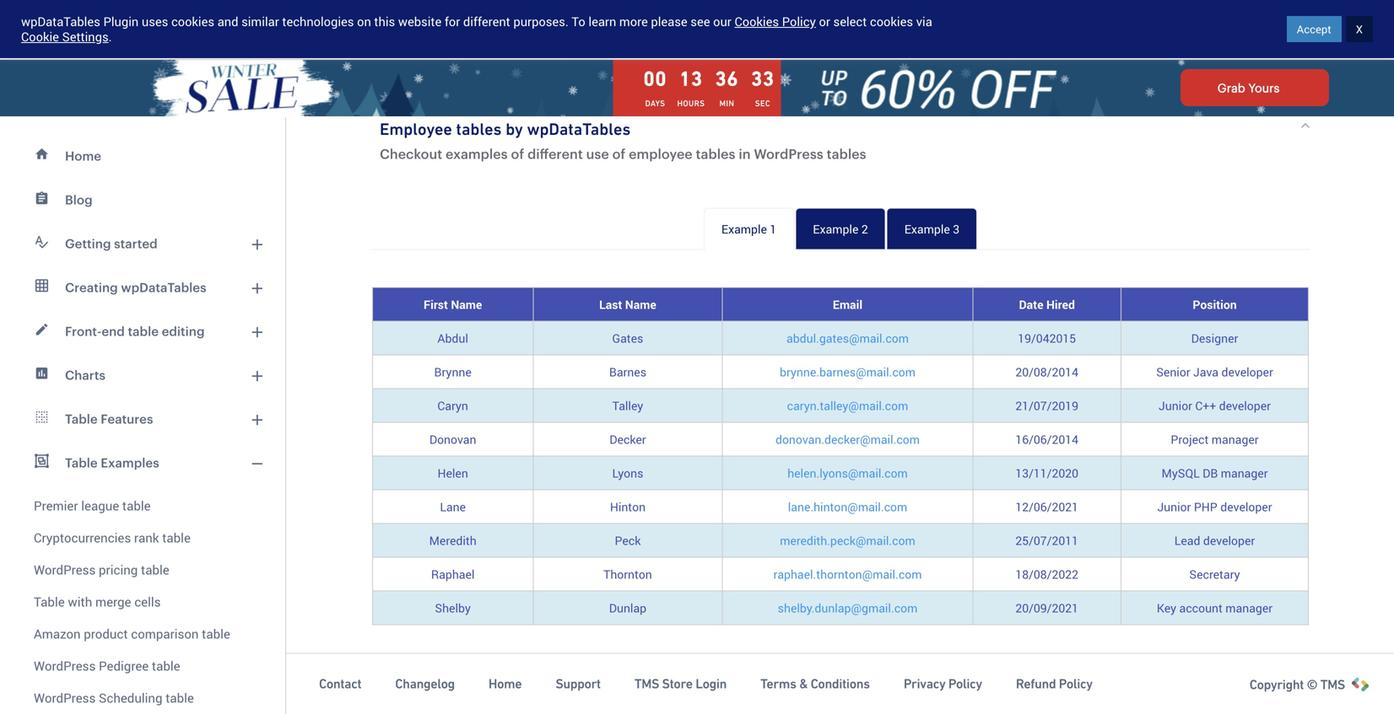 Task type: vqa. For each thing, say whether or not it's contained in the screenshot.


Task type: locate. For each thing, give the bounding box(es) containing it.
of down by
[[511, 146, 524, 162]]

junior for junior php developer
[[1158, 499, 1191, 515]]

select
[[833, 13, 867, 30]]

wordpress inside the wordpress pedigree table link
[[34, 658, 96, 675]]

table down comparison
[[152, 658, 180, 675]]

tms right ©
[[1321, 678, 1345, 693]]

employee inside employee tables by wpdatatables checkout examples of different use of employee tables in wordpress tables
[[380, 119, 452, 139]]

wordpress for wordpress employee table
[[354, 10, 517, 49]]

wordpress pedigree table
[[34, 658, 180, 675]]

.
[[109, 28, 112, 45]]

employee
[[629, 146, 693, 162]]

1 horizontal spatial policy
[[949, 677, 982, 692]]

premier
[[34, 498, 78, 515]]

table for wordpress pedigree table
[[152, 658, 180, 675]]

junior left php
[[1158, 499, 1191, 515]]

manager for db
[[1221, 465, 1268, 482]]

1 horizontal spatial different
[[528, 146, 583, 162]]

wordpress inside employee tables by wpdatatables checkout examples of different use of employee tables in wordpress tables
[[754, 146, 824, 162]]

manager right db at the right bottom of the page
[[1221, 465, 1268, 482]]

contact
[[319, 677, 361, 692]]

1 vertical spatial home
[[489, 677, 522, 692]]

and
[[217, 13, 238, 30]]

table for wordpress pricing table
[[141, 562, 169, 579]]

last
[[599, 297, 622, 313]]

abdul
[[438, 330, 468, 346]]

0 horizontal spatial tables
[[456, 119, 502, 139]]

league
[[81, 498, 119, 515]]

wordpress inside wordpress pricing table link
[[34, 562, 96, 579]]

0 horizontal spatial name
[[451, 297, 482, 313]]

tables left in
[[696, 146, 736, 162]]

privacy
[[904, 677, 946, 692]]

lane
[[440, 499, 466, 515]]

front-end table editing link
[[10, 310, 275, 354]]

example for example 2
[[813, 221, 859, 237]]

home left support link on the left bottom
[[489, 677, 522, 692]]

tables up examples on the left top of page
[[456, 119, 502, 139]]

tms inside tms store login link
[[635, 677, 659, 692]]

2 vertical spatial manager
[[1226, 601, 1273, 617]]

tables up example 2
[[827, 146, 866, 162]]

senior java developer
[[1156, 364, 1273, 380]]

0 horizontal spatial different
[[463, 13, 510, 30]]

2 vertical spatial wpdatatables
[[121, 280, 206, 295]]

1 vertical spatial different
[[528, 146, 583, 162]]

table for table features
[[65, 412, 98, 427]]

senior
[[1156, 364, 1191, 380]]

java
[[1193, 364, 1219, 380]]

wordpress pricing table link
[[10, 555, 275, 587]]

wpdatatables left .
[[21, 13, 100, 30]]

2 of from the left
[[612, 146, 626, 162]]

00
[[644, 67, 667, 90]]

policy right privacy
[[949, 677, 982, 692]]

2 horizontal spatial tables
[[827, 146, 866, 162]]

name right "last"
[[625, 297, 656, 313]]

2 example from the left
[[813, 221, 859, 237]]

2 vertical spatial table
[[34, 594, 65, 611]]

with
[[68, 594, 92, 611]]

home link up blog
[[10, 134, 275, 178]]

1 vertical spatial wpdatatables
[[527, 119, 631, 139]]

0 vertical spatial manager
[[1212, 432, 1259, 448]]

conditions
[[811, 677, 870, 692]]

0 vertical spatial wpdatatables
[[21, 13, 100, 30]]

1 of from the left
[[511, 146, 524, 162]]

manager for account
[[1226, 601, 1273, 617]]

name right first
[[451, 297, 482, 313]]

2 horizontal spatial policy
[[1059, 677, 1093, 692]]

cookies left and at left
[[171, 13, 214, 30]]

example left 3
[[905, 221, 950, 237]]

pricing
[[99, 562, 138, 579]]

different left use
[[528, 146, 583, 162]]

manager
[[1212, 432, 1259, 448], [1221, 465, 1268, 482], [1226, 601, 1273, 617]]

support link
[[556, 676, 601, 693]]

16/06/2014
[[1016, 432, 1079, 448]]

3 example from the left
[[905, 221, 950, 237]]

premier league table link
[[10, 485, 275, 522]]

1 vertical spatial home link
[[489, 676, 522, 693]]

0 horizontal spatial cookies
[[171, 13, 214, 30]]

wordpress for wordpress pedigree table
[[34, 658, 96, 675]]

different
[[463, 13, 510, 30], [528, 146, 583, 162]]

table up the cells
[[141, 562, 169, 579]]

home link
[[10, 134, 275, 178], [489, 676, 522, 693]]

1 cookies from the left
[[171, 13, 214, 30]]

of right use
[[612, 146, 626, 162]]

c++
[[1195, 398, 1216, 414]]

0 horizontal spatial wpdatatables
[[21, 13, 100, 30]]

end
[[102, 324, 125, 339]]

0 horizontal spatial of
[[511, 146, 524, 162]]

developer right php
[[1221, 499, 1272, 515]]

wpdatatables
[[21, 13, 100, 30], [527, 119, 631, 139], [121, 280, 206, 295]]

changelog
[[395, 677, 455, 692]]

home link left support link on the left bottom
[[489, 676, 522, 693]]

technologies
[[282, 13, 354, 30]]

table right rank
[[162, 530, 191, 547]]

table examples
[[65, 456, 159, 471]]

support
[[556, 677, 601, 692]]

merge
[[95, 594, 131, 611]]

1 horizontal spatial home
[[489, 677, 522, 692]]

developer right c++
[[1219, 398, 1271, 414]]

helen.lyons@mail.com
[[788, 465, 908, 482]]

please
[[651, 13, 688, 30]]

refund policy link
[[1016, 676, 1093, 693]]

0 vertical spatial different
[[463, 13, 510, 30]]

wpdatatables up editing in the left of the page
[[121, 280, 206, 295]]

policy inside wpdatatables plugin uses cookies and similar technologies on this website for different purposes. to learn more please see our cookies policy or select cookies via cookie settings .
[[782, 13, 816, 30]]

developer right java
[[1222, 364, 1273, 380]]

example for example 3
[[905, 221, 950, 237]]

in
[[739, 146, 751, 162]]

0 horizontal spatial home
[[65, 149, 101, 163]]

getting started
[[65, 236, 158, 251]]

2 horizontal spatial example
[[905, 221, 950, 237]]

1 name from the left
[[451, 297, 482, 313]]

by
[[506, 119, 523, 139]]

example left 2
[[813, 221, 859, 237]]

key
[[1157, 601, 1177, 617]]

policy for refund policy
[[1059, 677, 1093, 692]]

started
[[114, 236, 158, 251]]

store
[[662, 677, 693, 692]]

wordpress for wordpress pricing table
[[34, 562, 96, 579]]

premier league table
[[34, 498, 151, 515]]

different right for at the left of page
[[463, 13, 510, 30]]

of
[[511, 146, 524, 162], [612, 146, 626, 162]]

example left the 1
[[722, 221, 767, 237]]

0 horizontal spatial tms
[[635, 677, 659, 692]]

0 vertical spatial employee
[[524, 10, 669, 49]]

0 vertical spatial junior
[[1159, 398, 1193, 414]]

amazon product comparison table
[[34, 626, 230, 643]]

lead developer
[[1175, 533, 1255, 549]]

2 name from the left
[[625, 297, 656, 313]]

13
[[679, 67, 703, 90]]

table for cryptocurrencies rank table
[[162, 530, 191, 547]]

different inside wpdatatables plugin uses cookies and similar technologies on this website for different purposes. to learn more please see our cookies policy or select cookies via cookie settings .
[[463, 13, 510, 30]]

tms left store
[[635, 677, 659, 692]]

1 horizontal spatial tms
[[1321, 678, 1345, 693]]

table up '36'
[[677, 10, 752, 49]]

1 vertical spatial employee
[[380, 119, 452, 139]]

caryn.talley@mail.com
[[787, 398, 908, 414]]

started
[[1290, 21, 1330, 37]]

1 vertical spatial table
[[65, 456, 98, 471]]

uses
[[142, 13, 168, 30]]

0 horizontal spatial home link
[[10, 134, 275, 178]]

1 horizontal spatial name
[[625, 297, 656, 313]]

example 2
[[813, 221, 868, 237]]

policy for privacy policy
[[949, 677, 982, 692]]

table for table examples
[[65, 456, 98, 471]]

table for wordpress employee table
[[677, 10, 752, 49]]

donovan
[[429, 432, 476, 448]]

peck
[[615, 533, 641, 549]]

caryn
[[438, 398, 468, 414]]

grab
[[1218, 81, 1246, 95]]

1 vertical spatial manager
[[1221, 465, 1268, 482]]

name for last name
[[625, 297, 656, 313]]

1 horizontal spatial tables
[[696, 146, 736, 162]]

home up blog
[[65, 149, 101, 163]]

cryptocurrencies rank table link
[[10, 522, 275, 555]]

getting started link
[[10, 222, 275, 266]]

1 vertical spatial junior
[[1158, 499, 1191, 515]]

developer
[[1222, 364, 1273, 380], [1219, 398, 1271, 414], [1221, 499, 1272, 515], [1203, 533, 1255, 549]]

1 horizontal spatial cookies
[[870, 13, 913, 30]]

1 horizontal spatial wpdatatables
[[121, 280, 206, 295]]

different inside employee tables by wpdatatables checkout examples of different use of employee tables in wordpress tables
[[528, 146, 583, 162]]

junior php developer
[[1158, 499, 1272, 515]]

purposes.
[[513, 13, 569, 30]]

1 example from the left
[[722, 221, 767, 237]]

wpdatatables up use
[[527, 119, 631, 139]]

0 vertical spatial home
[[65, 149, 101, 163]]

&
[[799, 677, 808, 692]]

junior
[[1159, 398, 1193, 414], [1158, 499, 1191, 515]]

1 horizontal spatial example
[[813, 221, 859, 237]]

raphael.thornton@mail.com
[[774, 567, 922, 583]]

pedigree
[[99, 658, 149, 675]]

decker
[[610, 432, 646, 448]]

developer down junior php developer
[[1203, 533, 1255, 549]]

0 vertical spatial table
[[65, 412, 98, 427]]

shelby.dunlap@gmail.com
[[778, 601, 918, 617]]

table up premier league table on the bottom left of page
[[65, 456, 98, 471]]

example 3
[[905, 221, 960, 237]]

example inside 'link'
[[722, 221, 767, 237]]

cookies left "via"
[[870, 13, 913, 30]]

2 horizontal spatial wpdatatables
[[527, 119, 631, 139]]

key account manager
[[1157, 601, 1273, 617]]

0 horizontal spatial example
[[722, 221, 767, 237]]

table right end
[[128, 324, 159, 339]]

1 horizontal spatial of
[[612, 146, 626, 162]]

hired
[[1047, 297, 1075, 313]]

manager up mysql db manager
[[1212, 432, 1259, 448]]

junior left c++
[[1159, 398, 1193, 414]]

0 horizontal spatial employee
[[380, 119, 452, 139]]

lyons
[[612, 465, 643, 482]]

policy right refund
[[1059, 677, 1093, 692]]

table left with
[[34, 594, 65, 611]]

getting
[[65, 236, 111, 251]]

table inside 'link'
[[162, 530, 191, 547]]

wordpress inside the wordpress scheduling table link
[[34, 690, 96, 707]]

home
[[65, 149, 101, 163], [489, 677, 522, 692]]

table up the cryptocurrencies rank table 'link' on the bottom of page
[[122, 498, 151, 515]]

table down the wordpress pedigree table link on the left of page
[[166, 690, 194, 707]]

policy
[[782, 13, 816, 30], [949, 677, 982, 692], [1059, 677, 1093, 692]]

3
[[953, 221, 960, 237]]

Search form search field
[[355, 18, 921, 41]]

table down charts
[[65, 412, 98, 427]]

scheduling
[[99, 690, 162, 707]]

0 horizontal spatial policy
[[782, 13, 816, 30]]

designer
[[1191, 330, 1238, 346]]

policy left or
[[782, 13, 816, 30]]

1 horizontal spatial home link
[[489, 676, 522, 693]]

manager right account in the bottom right of the page
[[1226, 601, 1273, 617]]

developer for senior java developer
[[1222, 364, 1273, 380]]

tms store login link
[[635, 676, 727, 693]]



Task type: describe. For each thing, give the bounding box(es) containing it.
barnes
[[609, 364, 647, 380]]

2
[[862, 221, 868, 237]]

table examples link
[[10, 441, 275, 485]]

terms
[[761, 677, 796, 692]]

cryptocurrencies
[[34, 530, 131, 547]]

front-end table editing
[[65, 324, 205, 339]]

brynne.barnes@mail.com
[[780, 364, 916, 380]]

db
[[1203, 465, 1218, 482]]

table for premier league table
[[122, 498, 151, 515]]

on
[[357, 13, 371, 30]]

similar
[[241, 13, 279, 30]]

cookie settings button
[[21, 28, 109, 45]]

accept button
[[1287, 16, 1342, 42]]

refund
[[1016, 677, 1056, 692]]

creating wpdatatables link
[[10, 266, 275, 310]]

21/07/2019
[[1016, 398, 1079, 414]]

to
[[572, 13, 586, 30]]

meredith
[[429, 533, 477, 549]]

checkout
[[380, 146, 442, 162]]

mysql
[[1162, 465, 1200, 482]]

see
[[691, 13, 710, 30]]

refund policy
[[1016, 677, 1093, 692]]

table for wordpress scheduling table
[[166, 690, 194, 707]]

developer for junior php developer
[[1221, 499, 1272, 515]]

terms & conditions link
[[761, 676, 870, 693]]

amazon
[[34, 626, 81, 643]]

grab yours
[[1218, 81, 1280, 95]]

copyright © tms
[[1250, 678, 1345, 693]]

2 cookies from the left
[[870, 13, 913, 30]]

abdul.gates@mail.com
[[787, 330, 909, 346]]

tms store login
[[635, 677, 727, 692]]

brynne.barnes@mail.com link
[[780, 364, 916, 380]]

settings
[[62, 28, 109, 45]]

creating wpdatatables
[[65, 280, 206, 295]]

comparison
[[131, 626, 199, 643]]

first name
[[424, 297, 482, 313]]

table with merge cells
[[34, 594, 161, 611]]

wordpress pricing table
[[34, 562, 169, 579]]

20/08/2014
[[1016, 364, 1079, 380]]

1 horizontal spatial employee
[[524, 10, 669, 49]]

cryptocurrencies rank table
[[34, 530, 191, 547]]

learn
[[589, 13, 616, 30]]

meredith.peck@mail.com
[[780, 533, 916, 549]]

20/09/2021
[[1016, 601, 1079, 617]]

this
[[374, 13, 395, 30]]

table right comparison
[[202, 626, 230, 643]]

date
[[1019, 297, 1044, 313]]

table for table with merge cells
[[34, 594, 65, 611]]

project
[[1171, 432, 1209, 448]]

table features
[[65, 412, 153, 427]]

lane.hinton@mail.com
[[788, 499, 907, 515]]

front-
[[65, 324, 102, 339]]

our
[[713, 13, 732, 30]]

donovan.decker@mail.com link
[[776, 432, 920, 448]]

grab yours link
[[1181, 69, 1329, 106]]

or
[[819, 13, 830, 30]]

charts link
[[10, 354, 275, 398]]

terms & conditions
[[761, 677, 870, 692]]

privacy policy
[[904, 677, 982, 692]]

charts
[[65, 368, 105, 383]]

table for front-end table editing
[[128, 324, 159, 339]]

wpdatatables inside wpdatatables plugin uses cookies and similar technologies on this website for different purposes. to learn more please see our cookies policy or select cookies via cookie settings .
[[21, 13, 100, 30]]

meredith.peck@mail.com link
[[780, 533, 916, 549]]

wpdatatables - tables and charts manager wordpress plugin image
[[17, 14, 178, 45]]

days
[[645, 99, 665, 108]]

blog link
[[10, 178, 275, 222]]

wordpress for wordpress scheduling table
[[34, 690, 96, 707]]

shelby
[[435, 601, 471, 617]]

secretary
[[1190, 567, 1240, 583]]

developer for junior c++ developer
[[1219, 398, 1271, 414]]

cookie
[[21, 28, 59, 45]]

yours
[[1249, 81, 1280, 95]]

name for first name
[[451, 297, 482, 313]]

example for example 1
[[722, 221, 767, 237]]

get started link
[[1221, 9, 1377, 50]]

rank
[[134, 530, 159, 547]]

copyright
[[1250, 678, 1304, 693]]

©
[[1307, 678, 1318, 693]]

last name
[[599, 297, 656, 313]]

cookies
[[735, 13, 779, 30]]

wpdatatables inside employee tables by wpdatatables checkout examples of different use of employee tables in wordpress tables
[[527, 119, 631, 139]]

junior for junior c++ developer
[[1159, 398, 1193, 414]]

13/11/2020
[[1016, 465, 1079, 482]]

employee tables by wpdatatables checkout examples of different use of employee tables in wordpress tables
[[380, 119, 866, 162]]

wordpress employee table
[[354, 10, 752, 49]]

junior c++ developer
[[1159, 398, 1271, 414]]

more
[[619, 13, 648, 30]]

mysql db manager
[[1162, 465, 1268, 482]]

contact link
[[319, 676, 361, 693]]

use
[[586, 146, 609, 162]]

18/08/2022
[[1016, 567, 1079, 583]]

wordpress pedigree table link
[[10, 651, 275, 683]]

via
[[916, 13, 932, 30]]

0 vertical spatial home link
[[10, 134, 275, 178]]



